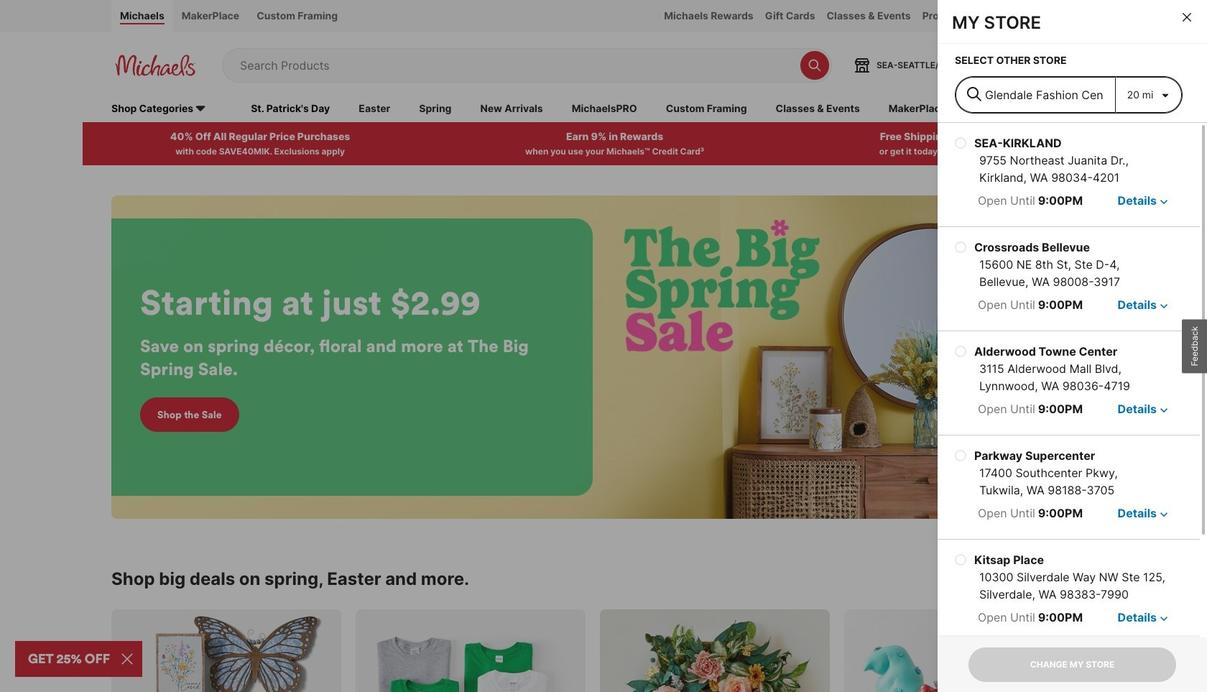 Task type: describe. For each thing, give the bounding box(es) containing it.
Enter city, state, zip field
[[956, 77, 1116, 113]]

butterfly and floral décor accents on open shelves image
[[111, 609, 341, 692]]

the big spring sale logo in green and pink on yellow wall with natural wood mirror and chest image
[[111, 195, 1089, 519]]



Task type: vqa. For each thing, say whether or not it's contained in the screenshot.
(
no



Task type: locate. For each thing, give the bounding box(es) containing it.
search button image
[[808, 58, 822, 72]]

gnome and rabbit ceramic paintable crafts image
[[845, 609, 1075, 692]]

green wreath with pink and yellow flowers image
[[600, 609, 830, 692]]

close image
[[1183, 13, 1192, 22]]

grey, white and green folded t-shirts image
[[356, 609, 586, 692]]

dialog
[[938, 0, 1208, 692]]

Search Input field
[[240, 49, 794, 82]]

option group
[[938, 123, 1200, 692]]



